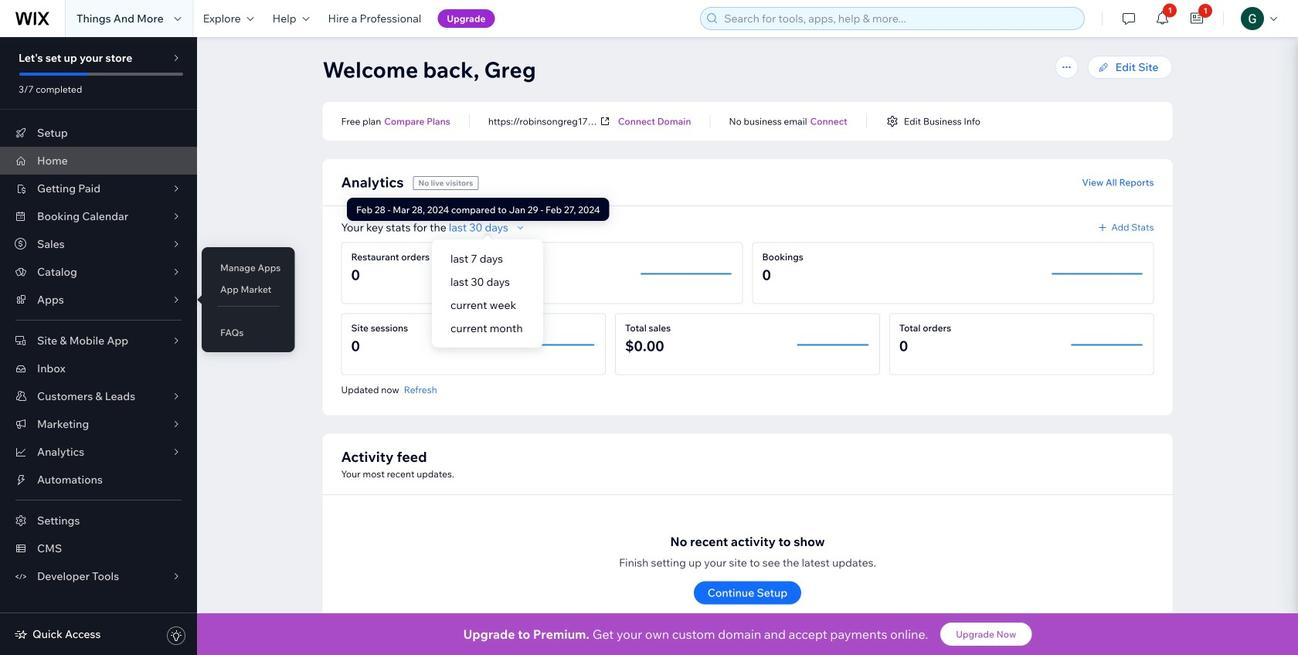 Task type: locate. For each thing, give the bounding box(es) containing it.
menu
[[432, 247, 544, 340]]

sidebar element
[[0, 37, 197, 656]]

Search for tools, apps, help & more... field
[[720, 8, 1080, 29]]



Task type: vqa. For each thing, say whether or not it's contained in the screenshot.
menu
yes



